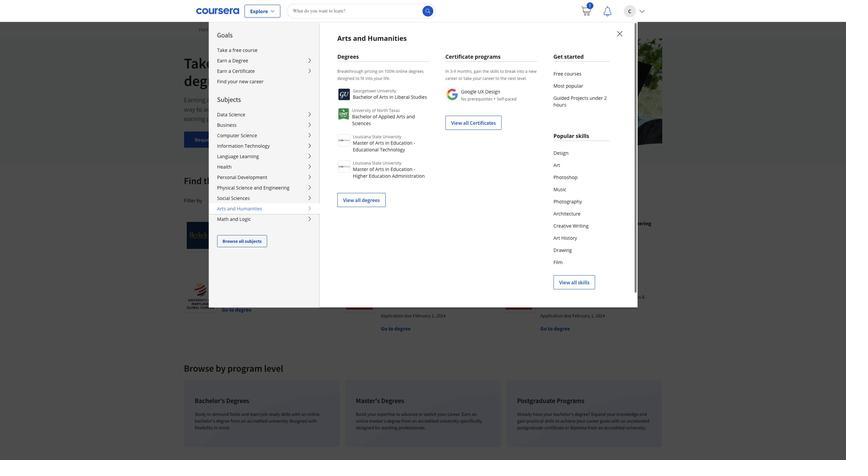 Task type: describe. For each thing, give the bounding box(es) containing it.
under
[[590, 95, 603, 101]]

2 vertical spatial education
[[369, 173, 391, 179]]

your right 'have'
[[544, 412, 553, 418]]

23,
[[592, 234, 598, 240]]

get
[[554, 53, 563, 60]]

a for earn a certificate
[[229, 68, 231, 74]]

earn for earn a certificate
[[217, 68, 227, 74]]

bachelor's inside earning a bachelor's or master's online from an accredited university can be a flexible way to acquire an important credential while boosting your knowledge, skills, and earning potential.
[[212, 96, 240, 104]]

studies
[[411, 94, 427, 100]]

data science
[[217, 112, 245, 118]]

louisiana state university logo image for master of arts in education - educational technology
[[338, 135, 350, 147]]

earning a bachelor's or master's online from an accredited university can be a flexible way to acquire an important credential while boosting your knowledge, skills, and earning potential.
[[184, 96, 420, 123]]

of inside louisiana state university master of arts in education - higher education administration
[[370, 166, 374, 173]]

and inside popup button
[[227, 206, 236, 212]]

accredited inside study in-demand fields and learn job-ready skills with an online bachelor's degree from an accredited university designed with flexibility in mind.
[[247, 419, 268, 425]]

new inside in 3-9 months, gain the skills to break into a new career or take your career to the next level.
[[529, 69, 537, 74]]

personal development button
[[209, 172, 320, 183]]

design inside design link
[[554, 150, 569, 156]]

courses
[[565, 71, 582, 77]]

expertise
[[377, 412, 395, 418]]

all for degrees
[[355, 197, 361, 204]]

of inside georgetown university bachelor of arts in liberal studies
[[374, 94, 378, 100]]

0 vertical spatial for
[[270, 175, 281, 187]]

an inside take charge of your career with an online degree
[[385, 54, 401, 73]]

creative writing link
[[554, 220, 610, 233]]

a for earning a bachelor's or master's online from an accredited university can be a flexible way to acquire an important credential while boosting your knowledge, skills, and earning potential.
[[207, 96, 210, 104]]

and inside dropdown button
[[230, 216, 238, 223]]

arts inside louisiana state university master of arts in education - higher education administration
[[375, 166, 384, 173]]

master of engineering in computer engineering
[[541, 220, 652, 227]]

learning for my learning
[[236, 26, 256, 33]]

view for view all skills
[[560, 279, 571, 286]]

advanced
[[245, 220, 268, 227]]

drawing
[[554, 247, 572, 254]]

application for master of advanced study in engineering
[[222, 234, 244, 240]]

due for engineering
[[564, 234, 572, 240]]

technology inside popup button
[[245, 143, 270, 149]]

2 1, from the left
[[591, 313, 595, 319]]

all for certificates
[[463, 120, 469, 126]]

request info button
[[184, 132, 235, 148]]

browse for browse all subjects
[[223, 239, 238, 245]]

arts and humanities group
[[209, 22, 847, 438]]

logic
[[240, 216, 251, 223]]

master's inside the build your expertise to advance or switch your career. earn an online master's degree from an accredited university specifically designed for working professionals.
[[370, 419, 386, 425]]

way
[[184, 105, 195, 114]]

and inside university of north texas bachelor of applied arts and sciences
[[407, 114, 415, 120]]

skills inside the view all skills link
[[578, 279, 590, 286]]

find your new career link
[[209, 76, 320, 87]]

science left cybersecurity
[[250, 281, 268, 288]]

from inside the build your expertise to advance or switch your career. earn an online master's degree from an accredited university specifically designed for working professionals.
[[402, 419, 411, 425]]

louisiana state university master of arts in education - higher education administration
[[353, 161, 425, 179]]

go to degree for top
[[381, 326, 411, 333]]

career inside already have your bachelor's degree? expand your knowledge and gain practical skills to achieve your career goals with an accelerated postgraduate certificate or diploma from an accredited university.
[[587, 419, 599, 425]]

university inside the louisiana state university master of arts in education - educational technology
[[383, 134, 402, 140]]

music
[[554, 187, 567, 193]]

view for view all certificates
[[451, 120, 462, 126]]

your right 'switch'
[[438, 412, 447, 418]]

designed inside study in-demand fields and learn job-ready skills with an online bachelor's degree from an accredited university designed with flexibility in mind.
[[289, 419, 307, 425]]

take charge of your career with an online degree
[[184, 54, 444, 90]]

your inside explore menu 'element'
[[228, 78, 238, 85]]

2 #12 from the left
[[541, 294, 548, 300]]

study in-demand fields and learn job-ready skills with an online bachelor's degree from an accredited university designed with flexibility in mind.
[[195, 412, 320, 432]]

designed inside the build your expertise to advance or switch your career. earn an online master's degree from an accredited university specifically designed for working professionals.
[[356, 425, 374, 432]]

application for #12 in top public universities in the u.s. (u.s. news & world report, 2023)
[[381, 313, 404, 319]]

my
[[229, 26, 235, 33]]

art for art
[[554, 162, 560, 169]]

2024 for universities
[[436, 313, 446, 319]]

2024 for in
[[277, 234, 286, 240]]

application for master of engineering in computer engineering
[[541, 234, 563, 240]]

bachelor's
[[195, 397, 225, 406]]

february for study
[[254, 234, 272, 240]]

your up the goals
[[607, 412, 616, 418]]

and inside already have your bachelor's degree? expand your knowledge and gain practical skills to achieve your career goals with an accelerated postgraduate certificate or diploma from an accredited university.
[[640, 412, 647, 418]]

ready
[[269, 412, 280, 418]]

and inside dropdown button
[[254, 185, 262, 191]]

or inside the build your expertise to advance or switch your career. earn an online master's degree from an accredited university specifically designed for working professionals.
[[419, 412, 423, 418]]

louisiana for master of arts in education - higher education administration
[[353, 161, 371, 166]]

your inside earning a bachelor's or master's online from an accredited university can be a flexible way to acquire an important credential while boosting your knowledge, skills, and earning potential.
[[336, 105, 348, 114]]

university inside louisiana state university master of arts in education - higher education administration
[[383, 161, 402, 166]]

master's degrees
[[356, 397, 404, 406]]

data science button
[[209, 109, 320, 120]]

2 top from the left
[[553, 294, 561, 300]]

go for bachelor of science in cybersecurity technology
[[222, 307, 228, 314]]

university of illinois at urbana-champaign image for #12 in top public universities in the u.s. (u.s. news & world report, 2023)
[[344, 281, 376, 313]]

to inside the build your expertise to advance or switch your career. earn an online master's degree from an accredited university specifically designed for working professionals.
[[396, 412, 401, 418]]

go to degree for engineering
[[541, 246, 571, 253]]

degrees for bachelor's degrees
[[226, 397, 249, 406]]

administration
[[392, 173, 425, 179]]

breakthrough pricing on 100% online degrees designed to fit into your life.
[[338, 69, 424, 81]]

arts and humanities menu item
[[320, 22, 847, 438]]

started
[[565, 53, 584, 60]]

university of illinois at urbana-champaign image for master of science in management (imsm)
[[503, 281, 535, 313]]

art history
[[554, 235, 577, 242]]

in inside study in-demand fields and learn job-ready skills with an online bachelor's degree from an accredited university designed with flexibility in mind.
[[214, 425, 218, 432]]

most popular link
[[554, 80, 610, 92]]

master of science in management (imsm)
[[541, 281, 636, 288]]

1 application due february 1, 2024 from the left
[[381, 313, 446, 319]]

1 2023) from the left
[[410, 301, 420, 307]]

build
[[356, 412, 367, 418]]

career.
[[448, 412, 461, 418]]

credential
[[264, 105, 292, 114]]

university of north texas bachelor of applied arts and sciences
[[352, 108, 415, 127]]

ux
[[478, 89, 484, 95]]

1 horizontal spatial computer
[[599, 220, 622, 227]]

bachelor's inside already have your bachelor's degree? expand your knowledge and gain practical skills to achieve your career goals with an accelerated postgraduate certificate or diploma from an accredited university.
[[554, 412, 574, 418]]

already have your bachelor's degree? expand your knowledge and gain practical skills to achieve your career goals with an accelerated postgraduate certificate or diploma from an accredited university.
[[517, 412, 650, 432]]

to inside already have your bachelor's degree? expand your knowledge and gain practical skills to achieve your career goals with an accelerated postgraduate certificate or diploma from an accredited university.
[[556, 419, 560, 425]]

master inside the louisiana state university master of arts in education - educational technology
[[353, 140, 369, 146]]

9
[[454, 69, 456, 74]]

education for technology
[[391, 140, 413, 146]]

find for find your new career
[[217, 78, 227, 85]]

1 #12 in top public universities in the u.s. (u.s. news & world report, 2023) from the left
[[381, 294, 486, 307]]

master of advanced study in engineering
[[222, 220, 317, 227]]

bachelor inside georgetown university bachelor of arts in liberal studies
[[353, 94, 373, 100]]

liberal
[[395, 94, 410, 100]]

with inside take charge of your career with an online degree
[[353, 54, 382, 73]]

breakthrough
[[338, 69, 364, 74]]

2 u.s. from the left
[[611, 294, 619, 300]]

certificates
[[470, 120, 496, 126]]

filter
[[184, 197, 196, 204]]

new inside find your new career link
[[239, 78, 248, 85]]

degrees inside breakthrough pricing on 100% online degrees designed to fit into your life.
[[409, 69, 424, 74]]

humanities inside popup button
[[237, 206, 262, 212]]

2 (u.s. from the left
[[620, 294, 630, 300]]

view all certificates
[[451, 120, 496, 126]]

to inside earning a bachelor's or master's online from an accredited university can be a flexible way to acquire an important credential while boosting your knowledge, skills, and earning potential.
[[197, 105, 202, 114]]

study inside study in-demand fields and learn job-ready skills with an online bachelor's degree from an accredited university designed with flexibility in mind.
[[195, 412, 206, 418]]

georgetown university logo image
[[338, 89, 350, 101]]

program
[[228, 363, 262, 375]]

earn a certificate button
[[209, 66, 320, 76]]

georgetown university bachelor of arts in liberal studies
[[353, 88, 427, 100]]

application due february 23, 2024
[[541, 234, 608, 240]]

view all certificates list
[[446, 88, 538, 130]]

popular
[[566, 83, 583, 89]]

accredited inside already have your bachelor's degree? expand your knowledge and gain practical skills to achieve your career goals with an accelerated postgraduate certificate or diploma from an accredited university.
[[604, 425, 625, 432]]

certificate
[[545, 425, 564, 432]]

1 u.s. from the left
[[452, 294, 460, 300]]

career inside explore menu 'element'
[[250, 78, 264, 85]]

or inside already have your bachelor's degree? expand your knowledge and gain practical skills to achieve your career goals with an accelerated postgraduate certificate or diploma from an accredited university.
[[565, 425, 570, 432]]

google
[[461, 89, 477, 95]]

browse by program level
[[184, 363, 283, 375]]

2 vertical spatial bachelor
[[222, 281, 243, 288]]

important
[[234, 105, 262, 114]]

development
[[238, 174, 267, 181]]

online inside earning a bachelor's or master's online from an accredited university can be a flexible way to acquire an important credential while boosting your knowledge, skills, and earning potential.
[[274, 96, 292, 104]]

georgetown
[[353, 88, 376, 94]]

university of north texas logo image
[[338, 108, 350, 120]]

2 application due february 1, 2024 from the left
[[541, 313, 605, 319]]

request
[[195, 137, 214, 143]]

prerequisites
[[468, 96, 493, 102]]

go for #12 in top public universities in the u.s. (u.s. news & world report, 2023)
[[381, 326, 388, 333]]

explore menu element
[[209, 22, 320, 248]]

physical science and engineering button
[[209, 183, 320, 193]]

skills inside in 3-9 months, gain the skills to break into a new career or take your career to the next level.
[[490, 69, 499, 74]]

your right the build
[[367, 412, 376, 418]]

online inside study in-demand fields and learn job-ready skills with an online bachelor's degree from an accredited university designed with flexibility in mind.
[[307, 412, 320, 418]]

popular skills
[[554, 132, 590, 140]]

certificate inside popup button
[[232, 68, 255, 74]]

degree inside study in-demand fields and learn job-ready skills with an online bachelor's degree from an accredited university designed with flexibility in mind.
[[216, 419, 230, 425]]

0 vertical spatial study
[[269, 220, 282, 227]]

all for subjects
[[239, 239, 244, 245]]

specifically
[[460, 419, 482, 425]]

browse all subjects
[[223, 239, 262, 245]]

go for master of advanced study in engineering
[[222, 246, 228, 253]]

take for take a free course
[[217, 47, 228, 53]]

creative
[[554, 223, 572, 229]]

arts inside popup button
[[217, 206, 226, 212]]

earning
[[184, 115, 205, 123]]

accredited inside the build your expertise to advance or switch your career. earn an online master's degree from an accredited university specifically designed for working professionals.
[[418, 419, 439, 425]]

list for get started
[[554, 68, 610, 111]]

take a free course link
[[209, 45, 320, 55]]

master's
[[356, 397, 380, 406]]

arts and humanities inside popup button
[[217, 206, 262, 212]]

programs
[[557, 397, 585, 406]]

due for top
[[405, 313, 412, 319]]

view all degrees
[[343, 197, 380, 204]]

from inside already have your bachelor's degree? expand your knowledge and gain practical skills to achieve your career goals with an accelerated postgraduate certificate or diploma from an accredited university.
[[588, 425, 597, 432]]

art for art history
[[554, 235, 560, 242]]

1 link
[[575, 0, 597, 22]]

flexibility
[[195, 425, 213, 432]]

1 world from the left
[[381, 301, 393, 307]]

career inside take charge of your career with an online degree
[[310, 54, 351, 73]]

photoshop
[[554, 174, 578, 181]]

state for technology
[[372, 134, 382, 140]]

go to degree for science
[[222, 307, 251, 314]]

- for master of arts in education - educational technology
[[414, 140, 416, 146]]

to inside breakthrough pricing on 100% online degrees designed to fit into your life.
[[356, 76, 360, 81]]

1 1, from the left
[[432, 313, 435, 319]]

earning
[[184, 96, 206, 104]]

science for computer
[[241, 132, 257, 139]]

postgraduate
[[517, 425, 544, 432]]

for inside the build your expertise to advance or switch your career. earn an online master's degree from an accredited university specifically designed for working professionals.
[[375, 425, 381, 432]]

1 horizontal spatial technology
[[308, 281, 335, 288]]

math and logic
[[217, 216, 251, 223]]

in inside georgetown university bachelor of arts in liberal studies
[[390, 94, 394, 100]]

university.
[[626, 425, 647, 432]]

2
[[604, 95, 607, 101]]

your inside in 3-9 months, gain the skills to break into a new career or take your career to the next level.
[[473, 76, 482, 81]]

arts inside the louisiana state university master of arts in education - educational technology
[[375, 140, 384, 146]]

skills inside already have your bachelor's degree? expand your knowledge and gain practical skills to achieve your career goals with an accelerated postgraduate certificate or diploma from an accredited university.
[[545, 419, 555, 425]]

art history link
[[554, 233, 610, 245]]

cybersecurity
[[274, 281, 307, 288]]

view all skills list
[[554, 147, 610, 290]]

arts inside university of north texas bachelor of applied arts and sciences
[[397, 114, 406, 120]]

already
[[517, 412, 532, 418]]

working
[[382, 425, 398, 432]]

north
[[377, 108, 388, 114]]

1 & from the left
[[483, 294, 486, 300]]

designed inside breakthrough pricing on 100% online degrees designed to fit into your life.
[[338, 76, 355, 81]]

university inside georgetown university bachelor of arts in liberal studies
[[378, 88, 396, 94]]



Task type: locate. For each thing, give the bounding box(es) containing it.
1 vertical spatial for
[[375, 425, 381, 432]]

0 horizontal spatial designed
[[289, 419, 307, 425]]

university down ready
[[269, 419, 288, 425]]

0 vertical spatial bachelor
[[353, 94, 373, 100]]

all left subjects
[[239, 239, 244, 245]]

sciences inside dropdown button
[[231, 195, 250, 202]]

1 horizontal spatial view
[[451, 120, 462, 126]]

your right take on the right of the page
[[473, 76, 482, 81]]

knowledge
[[617, 412, 639, 418]]

0 vertical spatial degrees
[[409, 69, 424, 74]]

master down film
[[541, 281, 557, 288]]

of inside the louisiana state university master of arts in education - educational technology
[[370, 140, 374, 146]]

university inside university of north texas bachelor of applied arts and sciences
[[352, 108, 371, 114]]

0 horizontal spatial browse
[[184, 363, 214, 375]]

arts up math
[[217, 206, 226, 212]]

gain inside already have your bachelor's degree? expand your knowledge and gain practical skills to achieve your career goals with an accelerated postgraduate certificate or diploma from an accredited university.
[[517, 419, 526, 425]]

advance
[[401, 412, 418, 418]]

1 art from the top
[[554, 162, 560, 169]]

1 report, from the left
[[394, 301, 409, 307]]

state down educational
[[372, 161, 382, 166]]

arts and humanities inside menu item
[[338, 34, 407, 43]]

into
[[517, 69, 525, 74], [366, 76, 373, 81]]

2 louisiana state university logo image from the top
[[338, 161, 350, 173]]

1 top from the left
[[394, 294, 401, 300]]

None search field
[[287, 4, 436, 18]]

browse all subjects button
[[217, 236, 267, 248]]

or down "achieve"
[[565, 425, 570, 432]]

a up acquire
[[207, 96, 210, 104]]

find your new career
[[217, 78, 264, 85]]

2 2023) from the left
[[569, 301, 580, 307]]

0 horizontal spatial #12 in top public universities in the u.s. (u.s. news & world report, 2023)
[[381, 294, 486, 307]]

sciences inside university of north texas bachelor of applied arts and sciences
[[352, 120, 371, 127]]

skills right ready
[[281, 412, 291, 418]]

flexible
[[400, 96, 420, 104]]

no
[[461, 96, 467, 102]]

personal development
[[217, 174, 267, 181]]

from up 'while'
[[293, 96, 306, 104]]

be
[[387, 96, 394, 104]]

1 vertical spatial view
[[343, 197, 354, 204]]

0 horizontal spatial take
[[184, 54, 214, 73]]

free courses link
[[554, 68, 610, 80]]

close image
[[615, 29, 624, 38], [615, 29, 624, 38], [615, 29, 624, 38], [615, 29, 624, 38]]

computer
[[217, 132, 240, 139], [599, 220, 622, 227]]

find inside explore menu 'element'
[[217, 78, 227, 85]]

degrees inside list
[[362, 197, 380, 204]]

popular
[[554, 132, 575, 140]]

go for master of engineering in computer engineering
[[541, 246, 547, 253]]

accredited down the goals
[[604, 425, 625, 432]]

education right higher
[[369, 173, 391, 179]]

state for education
[[372, 161, 382, 166]]

information technology button
[[209, 141, 320, 151]]

goals
[[600, 419, 611, 425]]

learning right my
[[236, 26, 256, 33]]

1 vertical spatial -
[[414, 166, 416, 173]]

bachelor's
[[212, 96, 240, 104], [554, 412, 574, 418], [195, 419, 215, 425]]

0 vertical spatial bachelor's
[[212, 96, 240, 104]]

1 vertical spatial new
[[239, 78, 248, 85]]

0 horizontal spatial certificate
[[232, 68, 255, 74]]

take for take charge of your career with an online degree
[[184, 54, 214, 73]]

gain down already
[[517, 419, 526, 425]]

learning for language learning
[[240, 153, 259, 160]]

0 horizontal spatial for
[[270, 175, 281, 187]]

0 vertical spatial louisiana
[[353, 134, 371, 140]]

online inside the build your expertise to advance or switch your career. earn an online master's degree from an accredited university specifically designed for working professionals.
[[356, 419, 369, 425]]

creative writing
[[554, 223, 589, 229]]

university for master's degrees
[[440, 419, 459, 425]]

your down on
[[374, 76, 383, 81]]

1 universities from the left
[[416, 294, 439, 300]]

1 horizontal spatial designed
[[338, 76, 355, 81]]

1 horizontal spatial design
[[554, 150, 569, 156]]

0 horizontal spatial u.s.
[[452, 294, 460, 300]]

all inside button
[[239, 239, 244, 245]]

sciences down physical science and engineering at the top of the page
[[231, 195, 250, 202]]

0 vertical spatial by
[[197, 197, 202, 204]]

0 horizontal spatial degrees
[[362, 197, 380, 204]]

from right diploma
[[588, 425, 597, 432]]

sciences
[[352, 120, 371, 127], [231, 195, 250, 202]]

view down the no
[[451, 120, 462, 126]]

skills down film link
[[578, 279, 590, 286]]

accredited down 'switch'
[[418, 419, 439, 425]]

master inside louisiana state university master of arts in education - higher education administration
[[353, 166, 369, 173]]

2 public from the left
[[562, 294, 574, 300]]

1 university of illinois at urbana-champaign image from the left
[[344, 281, 376, 313]]

humanities
[[368, 34, 407, 43], [237, 206, 262, 212]]

1 vertical spatial louisiana
[[353, 161, 371, 166]]

bachelor inside university of north texas bachelor of applied arts and sciences
[[352, 114, 372, 120]]

1 horizontal spatial gain
[[517, 419, 526, 425]]

math and logic button
[[209, 214, 320, 225]]

0 horizontal spatial view
[[343, 197, 354, 204]]

take inside take charge of your career with an online degree
[[184, 54, 214, 73]]

in inside the louisiana state university master of arts in education - educational technology
[[386, 140, 390, 146]]

1 vertical spatial art
[[554, 235, 560, 242]]

earn inside the build your expertise to advance or switch your career. earn an online master's degree from an accredited university specifically designed for working professionals.
[[462, 412, 471, 418]]

a right the be
[[395, 96, 398, 104]]

2 - from the top
[[414, 166, 416, 173]]

your inside take charge of your career with an online degree
[[278, 54, 307, 73]]

science up information technology
[[241, 132, 257, 139]]

1 vertical spatial into
[[366, 76, 373, 81]]

university inside study in-demand fields and learn job-ready skills with an online bachelor's degree from an accredited university designed with flexibility in mind.
[[269, 419, 288, 425]]

1 horizontal spatial degrees
[[409, 69, 424, 74]]

postgraduate programs
[[517, 397, 585, 406]]

all for skills
[[572, 279, 577, 286]]

0 horizontal spatial computer
[[217, 132, 240, 139]]

1 horizontal spatial study
[[269, 220, 282, 227]]

1 vertical spatial by
[[216, 363, 226, 375]]

from down advance
[[402, 419, 411, 425]]

2 louisiana from the top
[[353, 161, 371, 166]]

browse
[[223, 239, 238, 245], [184, 363, 214, 375]]

louisiana state university logo image
[[338, 135, 350, 147], [338, 161, 350, 173]]

arts up north
[[380, 94, 388, 100]]

university down applied
[[383, 134, 402, 140]]

information
[[217, 143, 244, 149]]

skills up certificate
[[545, 419, 555, 425]]

1 horizontal spatial application due february 1, 2024
[[541, 313, 605, 319]]

1 horizontal spatial world
[[541, 301, 553, 307]]

your down degree?
[[577, 419, 586, 425]]

science inside dropdown button
[[229, 112, 245, 118]]

for left working
[[375, 425, 381, 432]]

list
[[554, 68, 610, 111], [181, 378, 665, 451]]

degree inside take charge of your career with an online degree
[[184, 72, 228, 90]]

1 vertical spatial designed
[[289, 419, 307, 425]]

language learning button
[[209, 151, 320, 162]]

degrees for master's degrees
[[381, 397, 404, 406]]

0 horizontal spatial top
[[394, 294, 401, 300]]

degrees up expertise
[[381, 397, 404, 406]]

1 vertical spatial gain
[[517, 419, 526, 425]]

all left the certificates
[[463, 120, 469, 126]]

new down 'earn a certificate'
[[239, 78, 248, 85]]

by left program
[[216, 363, 226, 375]]

0 horizontal spatial university of illinois at urbana-champaign image
[[344, 281, 376, 313]]

master for master of advanced study in engineering
[[222, 220, 238, 227]]

accredited up boosting
[[316, 96, 345, 104]]

0 horizontal spatial study
[[195, 412, 206, 418]]

0 horizontal spatial into
[[366, 76, 373, 81]]

1 - from the top
[[414, 140, 416, 146]]

architecture
[[554, 211, 581, 217]]

2 universities from the left
[[575, 294, 598, 300]]

2 & from the left
[[642, 294, 645, 300]]

find down 'earn a certificate'
[[217, 78, 227, 85]]

my learning link
[[226, 22, 258, 37]]

a for take a free course
[[229, 47, 231, 53]]

art left 'history'
[[554, 235, 560, 242]]

view inside view all skills list
[[560, 279, 571, 286]]

0 vertical spatial master's
[[249, 96, 273, 104]]

university down the career.
[[440, 419, 459, 425]]

explore button
[[245, 5, 281, 17]]

0 vertical spatial designed
[[338, 76, 355, 81]]

browse for browse by program level
[[184, 363, 214, 375]]

sciences down knowledge,
[[352, 120, 371, 127]]

science inside popup button
[[241, 132, 257, 139]]

go to degree for advanced
[[222, 246, 251, 253]]

or
[[459, 76, 463, 81], [242, 96, 248, 104], [419, 412, 423, 418], [565, 425, 570, 432]]

online inside take charge of your career with an online degree
[[404, 54, 444, 73]]

1 horizontal spatial report,
[[553, 301, 568, 307]]

go
[[222, 246, 228, 253], [541, 246, 547, 253], [222, 307, 228, 314], [381, 326, 388, 333], [541, 326, 547, 333]]

projects
[[571, 95, 589, 101]]

master for master of science in management (imsm)
[[541, 281, 557, 288]]

with inside already have your bachelor's degree? expand your knowledge and gain practical skills to achieve your career goals with an accelerated postgraduate certificate or diploma from an accredited university.
[[612, 419, 620, 425]]

2 report, from the left
[[553, 301, 568, 307]]

arts down educational
[[375, 166, 384, 173]]

earn down earn a degree
[[217, 68, 227, 74]]

list containing bachelor's degrees
[[181, 378, 665, 451]]

diploma
[[570, 425, 587, 432]]

1 horizontal spatial university of illinois at urbana-champaign image
[[503, 281, 535, 313]]

earn a degree
[[217, 57, 248, 64]]

1 horizontal spatial for
[[375, 425, 381, 432]]

an
[[385, 54, 401, 73], [308, 96, 315, 104], [226, 105, 233, 114], [302, 412, 306, 418], [472, 412, 477, 418], [241, 419, 246, 425], [412, 419, 417, 425], [621, 419, 626, 425], [598, 425, 603, 432]]

computer inside popup button
[[217, 132, 240, 139]]

1 vertical spatial education
[[391, 166, 413, 173]]

0 vertical spatial find
[[217, 78, 227, 85]]

for left you
[[270, 175, 281, 187]]

2 horizontal spatial degrees
[[381, 397, 404, 406]]

1 public from the left
[[402, 294, 415, 300]]

university inside the build your expertise to advance or switch your career. earn an online master's degree from an accredited university specifically designed for working professionals.
[[440, 419, 459, 425]]

while
[[293, 105, 308, 114]]

science down film link
[[564, 281, 581, 288]]

0 vertical spatial computer
[[217, 132, 240, 139]]

find for find the right degree for you
[[184, 175, 202, 187]]

1 horizontal spatial universities
[[575, 294, 598, 300]]

earn for earn a degree
[[217, 57, 227, 64]]

job-
[[261, 412, 269, 418]]

1 horizontal spatial u.s.
[[611, 294, 619, 300]]

2 university of illinois at urbana-champaign image from the left
[[503, 281, 535, 313]]

1 horizontal spatial new
[[529, 69, 537, 74]]

certificate inside arts and humanities menu item
[[446, 53, 474, 60]]

0 horizontal spatial new
[[239, 78, 248, 85]]

master up higher
[[353, 166, 369, 173]]

subjects
[[217, 95, 241, 104]]

0 vertical spatial design
[[485, 89, 501, 95]]

into up level.
[[517, 69, 525, 74]]

for
[[270, 175, 281, 187], [375, 425, 381, 432]]

skills inside study in-demand fields and learn job-ready skills with an online bachelor's degree from an accredited university designed with flexibility in mind.
[[281, 412, 291, 418]]

0 vertical spatial state
[[372, 134, 382, 140]]

view inside view all degrees link
[[343, 197, 354, 204]]

degrees up fields
[[226, 397, 249, 406]]

0 vertical spatial new
[[529, 69, 537, 74]]

math
[[217, 216, 229, 223]]

your down 'earn a certificate'
[[228, 78, 238, 85]]

1 vertical spatial find
[[184, 175, 202, 187]]

certificate up "find your new career"
[[232, 68, 255, 74]]

0 horizontal spatial &
[[483, 294, 486, 300]]

1 vertical spatial take
[[184, 54, 214, 73]]

skills left break
[[490, 69, 499, 74]]

•
[[494, 96, 496, 102]]

by for browse
[[216, 363, 226, 375]]

application
[[222, 234, 244, 240], [541, 234, 563, 240], [381, 313, 404, 319], [541, 313, 563, 319]]

2 horizontal spatial university
[[440, 419, 459, 425]]

university for bachelor's degrees
[[269, 419, 288, 425]]

your up find your new career link
[[278, 54, 307, 73]]

1 vertical spatial sciences
[[231, 195, 250, 202]]

0 horizontal spatial public
[[402, 294, 415, 300]]

new right break
[[529, 69, 537, 74]]

master for master of engineering in computer engineering
[[541, 220, 557, 227]]

university of illinois at urbana-champaign image
[[344, 281, 376, 313], [503, 281, 535, 313]]

1 (u.s. from the left
[[461, 294, 470, 300]]

a for earn a degree
[[229, 57, 231, 64]]

2 art from the top
[[554, 235, 560, 242]]

master down the architecture
[[541, 220, 557, 227]]

c
[[629, 8, 632, 14]]

1 horizontal spatial 2023)
[[569, 301, 580, 307]]

skills,
[[383, 105, 399, 114]]

1 vertical spatial computer
[[599, 220, 622, 227]]

or left 'switch'
[[419, 412, 423, 418]]

0 vertical spatial earn
[[217, 57, 227, 64]]

1 news from the left
[[471, 294, 482, 300]]

physical
[[217, 185, 235, 191]]

or inside earning a bachelor's or master's online from an accredited university can be a flexible way to acquire an important credential while boosting your knowledge, skills, and earning potential.
[[242, 96, 248, 104]]

degrees up breakthrough
[[338, 53, 359, 60]]

- for master of arts in education - higher education administration
[[414, 166, 416, 173]]

2024 for computer
[[598, 234, 608, 240]]

list containing free courses
[[554, 68, 610, 111]]

study left in-
[[195, 412, 206, 418]]

earn up specifically
[[462, 412, 471, 418]]

switch
[[424, 412, 437, 418]]

or left take on the right of the page
[[459, 76, 463, 81]]

and inside earning a bachelor's or master's online from an accredited university can be a flexible way to acquire an important credential while boosting your knowledge, skills, and earning potential.
[[400, 105, 411, 114]]

0 horizontal spatial arts and humanities
[[217, 206, 262, 212]]

state inside louisiana state university master of arts in education - higher education administration
[[372, 161, 382, 166]]

master's down expertise
[[370, 419, 386, 425]]

1 horizontal spatial by
[[216, 363, 226, 375]]

view all skills
[[560, 279, 590, 286]]

all down higher
[[355, 197, 361, 204]]

into for certificate programs
[[517, 69, 525, 74]]

or inside in 3-9 months, gain the skills to break into a new career or take your career to the next level.
[[459, 76, 463, 81]]

state inside the louisiana state university master of arts in education - educational technology
[[372, 134, 382, 140]]

gain inside in 3-9 months, gain the skills to break into a new career or take your career to the next level.
[[474, 69, 482, 74]]

arts inside georgetown university bachelor of arts in liberal studies
[[380, 94, 388, 100]]

1 state from the top
[[372, 134, 382, 140]]

bachelor's inside study in-demand fields and learn job-ready skills with an online bachelor's degree from an accredited university designed with flexibility in mind.
[[195, 419, 215, 425]]

1 horizontal spatial sciences
[[352, 120, 371, 127]]

university right the 'university of north texas logo'
[[352, 108, 371, 114]]

1 horizontal spatial &
[[642, 294, 645, 300]]

1 horizontal spatial certificate
[[446, 53, 474, 60]]

0 horizontal spatial news
[[471, 294, 482, 300]]

view for view all degrees
[[343, 197, 354, 204]]

technology right cybersecurity
[[308, 281, 335, 288]]

university up the be
[[378, 88, 396, 94]]

engineering
[[264, 185, 290, 191], [289, 220, 317, 227], [564, 220, 592, 227], [623, 220, 652, 227]]

learn
[[250, 412, 260, 418]]

a left free
[[229, 47, 231, 53]]

paced
[[505, 96, 517, 102]]

degrees down higher
[[362, 197, 380, 204]]

shopping cart: 1 item element
[[581, 2, 594, 16]]

degree inside the build your expertise to advance or switch your career. earn an online master's degree from an accredited university specifically designed for working professionals.
[[387, 419, 401, 425]]

take
[[464, 76, 472, 81]]

from inside earning a bachelor's or master's online from an accredited university can be a flexible way to acquire an important credential while boosting your knowledge, skills, and earning potential.
[[293, 96, 306, 104]]

by for filter
[[197, 197, 202, 204]]

from inside study in-demand fields and learn job-ready skills with an online bachelor's degree from an accredited university designed with flexibility in mind.
[[231, 419, 240, 425]]

0 horizontal spatial #12
[[381, 294, 388, 300]]

find up the filter by
[[184, 175, 202, 187]]

louisiana state university logo image left higher
[[338, 161, 350, 173]]

master's inside earning a bachelor's or master's online from an accredited university can be a flexible way to acquire an important credential while boosting your knowledge, skills, and earning potential.
[[249, 96, 273, 104]]

design inside google ux design no prerequisites • self-paced
[[485, 89, 501, 95]]

view all skills link
[[554, 276, 596, 290]]

accredited inside earning a bachelor's or master's online from an accredited university can be a flexible way to acquire an important credential while boosting your knowledge, skills, and earning potential.
[[316, 96, 345, 104]]

language
[[217, 153, 239, 160]]

february for public
[[413, 313, 431, 319]]

0 vertical spatial education
[[391, 140, 413, 146]]

partnername logo image
[[446, 89, 459, 101]]

information technology
[[217, 143, 270, 149]]

management
[[588, 281, 619, 288]]

education up louisiana state university master of arts in education - higher education administration
[[391, 140, 413, 146]]

into inside in 3-9 months, gain the skills to break into a new career or take your career to the next level.
[[517, 69, 525, 74]]

earn up 'earn a certificate'
[[217, 57, 227, 64]]

university of california, berkeley image
[[184, 220, 216, 252]]

goals
[[217, 31, 233, 39]]

1 louisiana from the top
[[353, 134, 371, 140]]

1 vertical spatial arts and humanities
[[217, 206, 262, 212]]

2024
[[277, 234, 286, 240], [598, 234, 608, 240], [436, 313, 446, 319], [596, 313, 605, 319]]

university inside earning a bachelor's or master's online from an accredited university can be a flexible way to acquire an important credential while boosting your knowledge, skills, and earning potential.
[[347, 96, 374, 104]]

&
[[483, 294, 486, 300], [642, 294, 645, 300]]

master
[[353, 140, 369, 146], [353, 166, 369, 173], [222, 220, 238, 227], [541, 220, 557, 227], [541, 281, 557, 288]]

master left logic
[[222, 220, 238, 227]]

technology inside the louisiana state university master of arts in education - educational technology
[[380, 147, 405, 153]]

accelerated
[[627, 419, 650, 425]]

What do you want to learn? text field
[[287, 4, 436, 18]]

fit
[[361, 76, 365, 81]]

education up administration
[[391, 166, 413, 173]]

1 vertical spatial state
[[372, 161, 382, 166]]

0 vertical spatial take
[[217, 47, 228, 53]]

texas
[[389, 108, 400, 114]]

accredited down learn
[[247, 419, 268, 425]]

0 horizontal spatial report,
[[394, 301, 409, 307]]

of
[[263, 54, 275, 73], [374, 94, 378, 100], [372, 108, 376, 114], [373, 114, 377, 120], [370, 140, 374, 146], [370, 166, 374, 173], [239, 220, 244, 227], [558, 220, 563, 227], [244, 281, 249, 288], [558, 281, 563, 288]]

by right filter
[[197, 197, 202, 204]]

into for degrees
[[366, 76, 373, 81]]

health
[[217, 164, 232, 170]]

learning inside popup button
[[240, 153, 259, 160]]

into right fit
[[366, 76, 373, 81]]

next
[[508, 76, 516, 81]]

of inside take charge of your career with an online degree
[[263, 54, 275, 73]]

degrees inside arts and humanities menu item
[[338, 53, 359, 60]]

a down earn a degree
[[229, 68, 231, 74]]

certificate up the 9 at top right
[[446, 53, 474, 60]]

a left degree
[[229, 57, 231, 64]]

0 horizontal spatial (u.s.
[[461, 294, 470, 300]]

master's up data science dropdown button
[[249, 96, 273, 104]]

degrees up "studies"
[[409, 69, 424, 74]]

health button
[[209, 162, 320, 172]]

science inside dropdown button
[[236, 185, 253, 191]]

2 world from the left
[[541, 301, 553, 307]]

0 horizontal spatial find
[[184, 175, 202, 187]]

0 horizontal spatial gain
[[474, 69, 482, 74]]

2 news from the left
[[630, 294, 641, 300]]

free
[[554, 71, 564, 77]]

0 vertical spatial arts and humanities
[[338, 34, 407, 43]]

business button
[[209, 120, 320, 130]]

0 vertical spatial sciences
[[352, 120, 371, 127]]

close image
[[615, 29, 624, 38], [615, 29, 624, 38], [615, 29, 624, 38], [615, 29, 624, 38], [615, 29, 624, 38], [615, 29, 624, 38], [615, 29, 624, 38], [616, 29, 624, 38]]

education for education
[[391, 166, 413, 173]]

design up •
[[485, 89, 501, 95]]

0 vertical spatial list
[[554, 68, 610, 111]]

louisiana up higher
[[353, 161, 371, 166]]

science down personal development
[[236, 185, 253, 191]]

humanities inside menu item
[[368, 34, 407, 43]]

master up educational
[[353, 140, 369, 146]]

gain
[[474, 69, 482, 74], [517, 419, 526, 425]]

state up educational
[[372, 134, 382, 140]]

louisiana
[[353, 134, 371, 140], [353, 161, 371, 166]]

into inside breakthrough pricing on 100% online degrees designed to fit into your life.
[[366, 76, 373, 81]]

skills up design link
[[576, 132, 590, 140]]

1 louisiana state university logo image from the top
[[338, 135, 350, 147]]

charge
[[217, 54, 260, 73]]

architecture link
[[554, 208, 610, 220]]

university of maryland global campus image
[[184, 281, 216, 313]]

humanities up 100%
[[368, 34, 407, 43]]

engineering inside dropdown button
[[264, 185, 290, 191]]

learning down information technology
[[240, 153, 259, 160]]

0 horizontal spatial 1,
[[432, 313, 435, 319]]

science up business
[[229, 112, 245, 118]]

gain right months,
[[474, 69, 482, 74]]

1 horizontal spatial master's
[[370, 419, 386, 425]]

1 horizontal spatial into
[[517, 69, 525, 74]]

0 horizontal spatial university
[[269, 419, 288, 425]]

louisiana state university master of arts in education - educational technology
[[353, 134, 416, 153]]

arts down what do you want to learn? text box
[[338, 34, 352, 43]]

0 horizontal spatial humanities
[[237, 206, 262, 212]]

science for data
[[229, 112, 245, 118]]

public
[[402, 294, 415, 300], [562, 294, 574, 300]]

art up photoshop
[[554, 162, 560, 169]]

online inside breakthrough pricing on 100% online degrees designed to fit into your life.
[[396, 69, 408, 74]]

coursera image
[[196, 6, 239, 16]]

you
[[283, 175, 298, 187]]

1 horizontal spatial #12
[[541, 294, 548, 300]]

due for advanced
[[245, 234, 253, 240]]

education inside the louisiana state university master of arts in education - educational technology
[[391, 140, 413, 146]]

learning
[[236, 26, 256, 33], [240, 153, 259, 160]]

0 horizontal spatial master's
[[249, 96, 273, 104]]

photoshop link
[[554, 172, 610, 184]]

view inside "view all certificates" link
[[451, 120, 462, 126]]

0 vertical spatial into
[[517, 69, 525, 74]]

view all degrees list
[[338, 88, 429, 208]]

0 horizontal spatial sciences
[[231, 195, 250, 202]]

arts up educational
[[375, 140, 384, 146]]

a inside in 3-9 months, gain the skills to break into a new career or take your career to the next level.
[[526, 69, 528, 74]]

arts and humanities down what do you want to learn? text box
[[338, 34, 407, 43]]

bachelor's up flexibility
[[195, 419, 215, 425]]

view down film
[[560, 279, 571, 286]]

0 vertical spatial humanities
[[368, 34, 407, 43]]

0 horizontal spatial technology
[[245, 143, 270, 149]]

and inside study in-demand fields and learn job-ready skills with an online bachelor's degree from an accredited university designed with flexibility in mind.
[[242, 412, 249, 418]]

1 vertical spatial learning
[[240, 153, 259, 160]]

arts right applied
[[397, 114, 406, 120]]

1 horizontal spatial take
[[217, 47, 228, 53]]

design down popular
[[554, 150, 569, 156]]

- inside louisiana state university master of arts in education - higher education administration
[[414, 166, 416, 173]]

list for browse by program level
[[181, 378, 665, 451]]

course
[[243, 47, 258, 53]]

social sciences
[[217, 195, 250, 202]]

your inside breakthrough pricing on 100% online degrees designed to fit into your life.
[[374, 76, 383, 81]]

take inside 'link'
[[217, 47, 228, 53]]

louisiana state university logo image for master of arts in education - higher education administration
[[338, 161, 350, 173]]

all down film link
[[572, 279, 577, 286]]

science for physical
[[236, 185, 253, 191]]

louisiana for master of arts in education - educational technology
[[353, 134, 371, 140]]

0 horizontal spatial by
[[197, 197, 202, 204]]

university down georgetown
[[347, 96, 374, 104]]

0 horizontal spatial design
[[485, 89, 501, 95]]

guided
[[554, 95, 570, 101]]

potential.
[[207, 115, 234, 123]]

have
[[533, 412, 543, 418]]

new
[[529, 69, 537, 74], [239, 78, 248, 85]]

a inside 'link'
[[229, 47, 231, 53]]

1 #12 from the left
[[381, 294, 388, 300]]

life.
[[384, 76, 391, 81]]

2 vertical spatial view
[[560, 279, 571, 286]]

2 state from the top
[[372, 161, 382, 166]]

fields
[[230, 412, 241, 418]]

louisiana state university logo image left educational
[[338, 135, 350, 147]]

louisiana inside louisiana state university master of arts in education - higher education administration
[[353, 161, 371, 166]]

2 #12 in top public universities in the u.s. (u.s. news & world report, 2023) from the left
[[541, 294, 645, 307]]

louisiana inside the louisiana state university master of arts in education - educational technology
[[353, 134, 371, 140]]

february for in
[[573, 234, 591, 240]]



Task type: vqa. For each thing, say whether or not it's contained in the screenshot.
Build
yes



